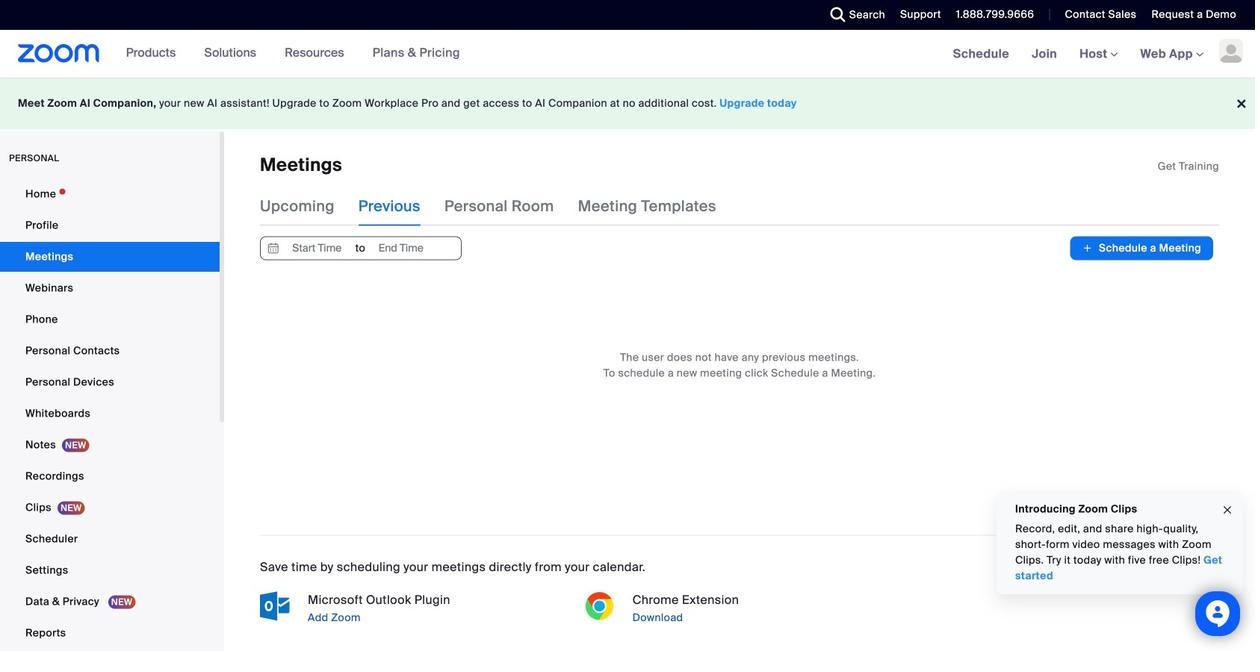 Task type: describe. For each thing, give the bounding box(es) containing it.
personal menu menu
[[0, 179, 220, 650]]

add image
[[1082, 241, 1093, 256]]

close image
[[1222, 502, 1234, 519]]

date image
[[264, 237, 282, 260]]



Task type: locate. For each thing, give the bounding box(es) containing it.
profile picture image
[[1219, 39, 1243, 63]]

product information navigation
[[100, 30, 471, 78]]

meetings navigation
[[942, 30, 1255, 79]]

banner
[[0, 30, 1255, 79]]

tabs of meeting tab list
[[260, 187, 740, 226]]

zoom logo image
[[18, 44, 100, 63]]

footer
[[0, 78, 1255, 129]]

Date Range Picker Start field
[[282, 237, 352, 260]]

Date Range Picker End field
[[366, 237, 436, 260]]

application
[[1158, 159, 1219, 174]]



Task type: vqa. For each thing, say whether or not it's contained in the screenshot.
Show Personal Meeting ID image
no



